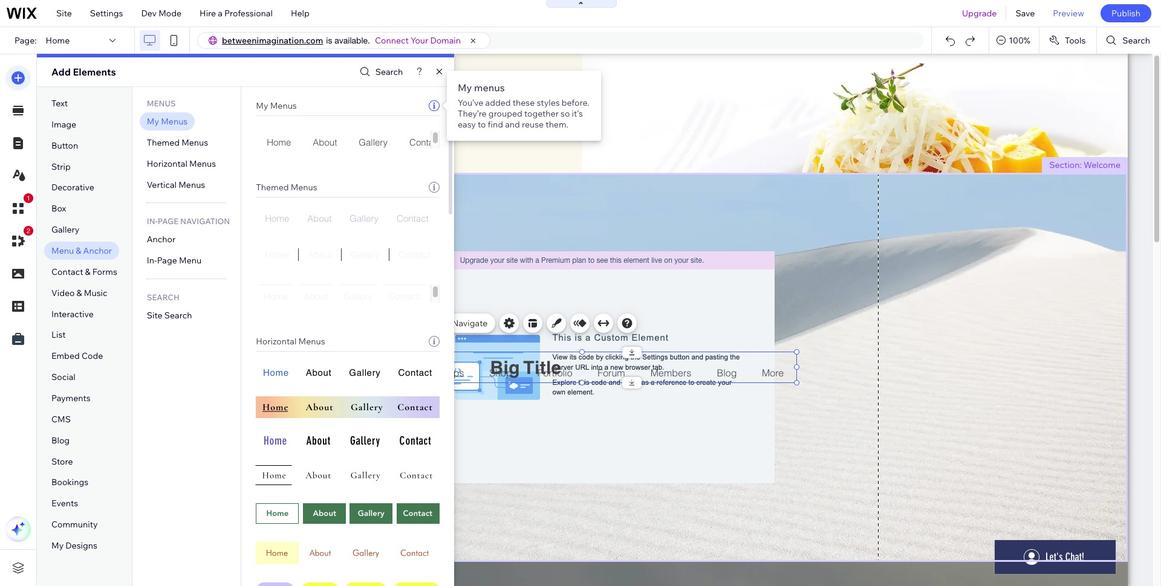 Task type: describe. For each thing, give the bounding box(es) containing it.
in-page navigation
[[147, 217, 230, 227]]

1 horizontal spatial horizontal
[[256, 336, 297, 347]]

gallery for 2nd home link from the bottom
[[351, 249, 380, 261]]

gallery link for about link for first home link from the bottom of the page
[[336, 285, 381, 308]]

& for contact
[[85, 267, 91, 278]]

settings
[[90, 8, 123, 19]]

navigate
[[452, 318, 488, 329]]

events
[[51, 499, 78, 510]]

2 horizontal spatial horizontal
[[371, 343, 406, 352]]

blog
[[51, 435, 70, 446]]

hire
[[200, 8, 216, 19]]

grouped
[[489, 108, 523, 119]]

navigation
[[180, 217, 230, 227]]

reuse
[[522, 119, 544, 130]]

together
[[525, 108, 559, 119]]

help
[[291, 8, 310, 19]]

home for 3rd home link from the bottom of the page
[[265, 213, 289, 224]]

2 home link from the top
[[256, 212, 298, 230]]

gallery for first home link from the bottom of the page
[[344, 291, 373, 302]]

before.
[[562, 97, 590, 108]]

mode
[[159, 8, 182, 19]]

add
[[51, 66, 71, 78]]

gallery link for about link for 2nd home link from the bottom
[[341, 249, 389, 267]]

0 horizontal spatial horizontal
[[147, 158, 187, 169]]

image
[[51, 119, 76, 130]]

menu & anchor
[[51, 246, 112, 257]]

decorative
[[51, 182, 94, 193]]

0 horizontal spatial themed menus
[[147, 137, 208, 148]]

and
[[505, 119, 520, 130]]

button
[[51, 140, 78, 151]]

contact link for gallery link related to about link for first home link from the bottom of the page
[[381, 285, 428, 308]]

community
[[51, 520, 98, 531]]

to
[[478, 119, 486, 130]]

home for first home link from the bottom of the page
[[264, 291, 288, 302]]

interactive
[[51, 309, 94, 320]]

upgrade
[[962, 8, 997, 19]]

contact link for gallery link for about link corresponding to 1st home link from the top of the page
[[399, 131, 452, 154]]

100%
[[1009, 35, 1031, 46]]

about link for first home link from the bottom of the page
[[296, 285, 336, 308]]

music
[[84, 288, 107, 299]]

site search
[[147, 310, 192, 321]]

video
[[51, 288, 75, 299]]

site element
[[256, 249, 479, 267]]

payments
[[51, 393, 91, 404]]

box
[[51, 203, 66, 214]]

is
[[326, 36, 332, 45]]

designs
[[66, 541, 97, 552]]

vertical
[[147, 179, 177, 190]]

1 home link from the top
[[256, 131, 302, 154]]

save button
[[1007, 0, 1044, 27]]

section:
[[1050, 160, 1082, 171]]

in-page menu
[[147, 255, 202, 266]]

search down in-page menu
[[164, 310, 192, 321]]

contact & forms
[[51, 267, 117, 278]]

social
[[51, 372, 75, 383]]

save
[[1016, 8, 1035, 19]]

styles
[[537, 97, 560, 108]]

they're
[[458, 108, 487, 119]]

cms
[[51, 414, 71, 425]]

elements
[[73, 66, 116, 78]]

embed
[[51, 351, 80, 362]]

1 vertical spatial themed
[[256, 182, 289, 193]]

2
[[27, 227, 30, 235]]

in- for in-page navigation
[[147, 217, 158, 227]]

gallery link for about link corresponding to 1st home link from the top of the page
[[348, 131, 399, 154]]

my menus you've added these styles before. they're grouped together so it's easy to find and reuse them.
[[458, 82, 590, 130]]

1 horizontal spatial menu
[[179, 255, 202, 266]]

about for about link associated with 3rd home link from the bottom of the page
[[307, 213, 332, 224]]

0 horizontal spatial my menus
[[147, 116, 188, 127]]

my designs
[[51, 541, 97, 552]]

search down publish button
[[1123, 35, 1151, 46]]

2 button
[[5, 226, 33, 254]]

search down connect
[[375, 67, 403, 77]]

my inside my menus you've added these styles before. they're grouped together so it's easy to find and reuse them.
[[458, 82, 472, 94]]

gallery link for about link associated with 3rd home link from the bottom of the page
[[341, 212, 388, 230]]

contact link for gallery link corresponding to about link associated with 3rd home link from the bottom of the page
[[388, 212, 438, 230]]

1 vertical spatial anchor
[[83, 246, 112, 257]]

home for 2nd home link from the bottom
[[265, 249, 289, 261]]

betweenimagination.com
[[222, 35, 323, 46]]



Task type: locate. For each thing, give the bounding box(es) containing it.
anchor
[[147, 234, 176, 245], [83, 246, 112, 257]]

contact
[[410, 137, 441, 148], [397, 213, 429, 224], [399, 249, 431, 261], [51, 267, 83, 278], [388, 291, 420, 302]]

a
[[218, 8, 223, 19]]

1 vertical spatial my menus
[[147, 116, 188, 127]]

embed code
[[51, 351, 103, 362]]

preview button
[[1044, 0, 1094, 27]]

about for about link for 2nd home link from the bottom
[[308, 249, 332, 261]]

page for navigation
[[158, 217, 179, 227]]

site for site search
[[147, 310, 162, 321]]

in-
[[147, 217, 158, 227], [147, 255, 157, 266]]

site for site
[[56, 8, 72, 19]]

site
[[56, 8, 72, 19], [147, 310, 162, 321]]

& left forms
[[85, 267, 91, 278]]

domain
[[430, 35, 461, 46]]

1 horizontal spatial horizontal menus
[[256, 336, 325, 347]]

1 horizontal spatial search button
[[1098, 27, 1161, 54]]

page down in-page navigation
[[157, 255, 177, 266]]

4 home link from the top
[[256, 285, 296, 308]]

0 vertical spatial themed menus
[[147, 137, 208, 148]]

search up site search
[[147, 293, 179, 303]]

my
[[458, 82, 472, 94], [256, 100, 268, 111], [147, 116, 159, 127], [51, 541, 64, 552]]

horizontal menu
[[371, 343, 427, 352]]

publish button
[[1101, 4, 1152, 22]]

added
[[485, 97, 511, 108]]

& up contact & forms
[[76, 246, 81, 257]]

search
[[1123, 35, 1151, 46], [375, 67, 403, 77], [147, 293, 179, 303], [164, 310, 192, 321]]

anchor up forms
[[83, 246, 112, 257]]

0 vertical spatial in-
[[147, 217, 158, 227]]

2 horizontal spatial menu
[[408, 343, 427, 352]]

about for about link for first home link from the bottom of the page
[[304, 291, 328, 302]]

gallery
[[359, 137, 388, 148], [350, 213, 379, 224], [51, 225, 79, 235], [351, 249, 380, 261], [344, 291, 373, 302]]

in- for in-page menu
[[147, 255, 157, 266]]

add elements
[[51, 66, 116, 78]]

tools
[[1065, 35, 1086, 46]]

contact link for gallery link for about link for 2nd home link from the bottom
[[389, 249, 440, 267]]

1 vertical spatial in-
[[147, 255, 157, 266]]

& right video
[[77, 288, 82, 299]]

home for 1st home link from the top of the page
[[267, 137, 291, 148]]

0 horizontal spatial themed
[[147, 137, 180, 148]]

1
[[27, 195, 30, 202]]

site down in-page menu
[[147, 310, 162, 321]]

0 vertical spatial search button
[[1098, 27, 1161, 54]]

video & music
[[51, 288, 107, 299]]

0 vertical spatial horizontal menus
[[147, 158, 216, 169]]

available.
[[335, 36, 370, 45]]

about link for 3rd home link from the bottom of the page
[[298, 212, 341, 230]]

search button down connect
[[357, 63, 403, 81]]

these
[[513, 97, 535, 108]]

0 horizontal spatial menu
[[51, 246, 74, 257]]

connect
[[375, 35, 409, 46]]

menus
[[474, 82, 505, 94]]

0 vertical spatial anchor
[[147, 234, 176, 245]]

your
[[411, 35, 428, 46]]

100% button
[[990, 27, 1039, 54]]

vertical menus
[[147, 179, 205, 190]]

gallery for 3rd home link from the bottom of the page
[[350, 213, 379, 224]]

1 vertical spatial themed menus
[[256, 182, 317, 193]]

welcome
[[1084, 160, 1121, 171]]

gallery inside site 'element'
[[351, 249, 380, 261]]

0 horizontal spatial anchor
[[83, 246, 112, 257]]

site left settings
[[56, 8, 72, 19]]

horizontal
[[147, 158, 187, 169], [256, 336, 297, 347], [371, 343, 406, 352]]

0 vertical spatial page
[[158, 217, 179, 227]]

0 vertical spatial themed
[[147, 137, 180, 148]]

about link for 2nd home link from the bottom
[[298, 249, 341, 267]]

home inside site 'element'
[[265, 249, 289, 261]]

themed menus
[[147, 137, 208, 148], [256, 182, 317, 193]]

so
[[561, 108, 570, 119]]

0 horizontal spatial horizontal menus
[[147, 158, 216, 169]]

1 vertical spatial &
[[85, 267, 91, 278]]

hire a professional
[[200, 8, 273, 19]]

section: welcome
[[1050, 160, 1121, 171]]

home link
[[256, 131, 302, 154], [256, 212, 298, 230], [256, 249, 298, 267], [256, 285, 296, 308]]

dev mode
[[141, 8, 182, 19]]

code
[[82, 351, 103, 362]]

search button
[[1098, 27, 1161, 54], [357, 63, 403, 81]]

& for video
[[77, 288, 82, 299]]

tools button
[[1040, 27, 1097, 54]]

1 horizontal spatial anchor
[[147, 234, 176, 245]]

0 vertical spatial site
[[56, 8, 72, 19]]

0 horizontal spatial site
[[56, 8, 72, 19]]

horizontal menus
[[147, 158, 216, 169], [256, 336, 325, 347]]

gallery link
[[348, 131, 399, 154], [341, 212, 388, 230], [341, 249, 389, 267], [336, 285, 381, 308]]

anchor up in-page menu
[[147, 234, 176, 245]]

1 vertical spatial page
[[157, 255, 177, 266]]

1 vertical spatial search button
[[357, 63, 403, 81]]

1 vertical spatial site
[[147, 310, 162, 321]]

in- down in-page navigation
[[147, 255, 157, 266]]

professional
[[224, 8, 273, 19]]

1 horizontal spatial site
[[147, 310, 162, 321]]

1 horizontal spatial themed menus
[[256, 182, 317, 193]]

bookings
[[51, 478, 88, 488]]

1 button
[[5, 194, 33, 221]]

search button down publish
[[1098, 27, 1161, 54]]

themed
[[147, 137, 180, 148], [256, 182, 289, 193]]

easy
[[458, 119, 476, 130]]

in- down vertical
[[147, 217, 158, 227]]

0 vertical spatial my menus
[[256, 100, 297, 111]]

page
[[158, 217, 179, 227], [157, 255, 177, 266]]

gallery for 1st home link from the top of the page
[[359, 137, 388, 148]]

3 home link from the top
[[256, 249, 298, 267]]

you've
[[458, 97, 484, 108]]

them.
[[546, 119, 569, 130]]

1 horizontal spatial themed
[[256, 182, 289, 193]]

store
[[51, 456, 73, 467]]

text
[[51, 98, 68, 109]]

dev
[[141, 8, 157, 19]]

page left the navigation
[[158, 217, 179, 227]]

strip
[[51, 161, 71, 172]]

about inside site 'element'
[[308, 249, 332, 261]]

about for about link corresponding to 1st home link from the top of the page
[[313, 137, 337, 148]]

forms
[[92, 267, 117, 278]]

0 horizontal spatial search button
[[357, 63, 403, 81]]

& for menu
[[76, 246, 81, 257]]

preview
[[1053, 8, 1085, 19]]

1 horizontal spatial my menus
[[256, 100, 297, 111]]

list
[[51, 330, 66, 341]]

1 in- from the top
[[147, 217, 158, 227]]

2 vertical spatial &
[[77, 288, 82, 299]]

about
[[313, 137, 337, 148], [307, 213, 332, 224], [308, 249, 332, 261], [304, 291, 328, 302]]

is available. connect your domain
[[326, 35, 461, 46]]

find
[[488, 119, 503, 130]]

it's
[[572, 108, 583, 119]]

2 in- from the top
[[147, 255, 157, 266]]

menus
[[147, 99, 176, 108], [270, 100, 297, 111], [161, 116, 188, 127], [182, 137, 208, 148], [189, 158, 216, 169], [179, 179, 205, 190], [291, 182, 317, 193], [299, 336, 325, 347]]

1 vertical spatial horizontal menus
[[256, 336, 325, 347]]

home
[[46, 35, 70, 46], [267, 137, 291, 148], [265, 213, 289, 224], [265, 249, 289, 261], [264, 291, 288, 302]]

page for menu
[[157, 255, 177, 266]]

about link for 1st home link from the top of the page
[[302, 131, 348, 154]]

0 vertical spatial &
[[76, 246, 81, 257]]

publish
[[1112, 8, 1141, 19]]

my menus
[[256, 100, 297, 111], [147, 116, 188, 127]]

contact inside site 'element'
[[399, 249, 431, 261]]



Task type: vqa. For each thing, say whether or not it's contained in the screenshot.
added in the left top of the page
yes



